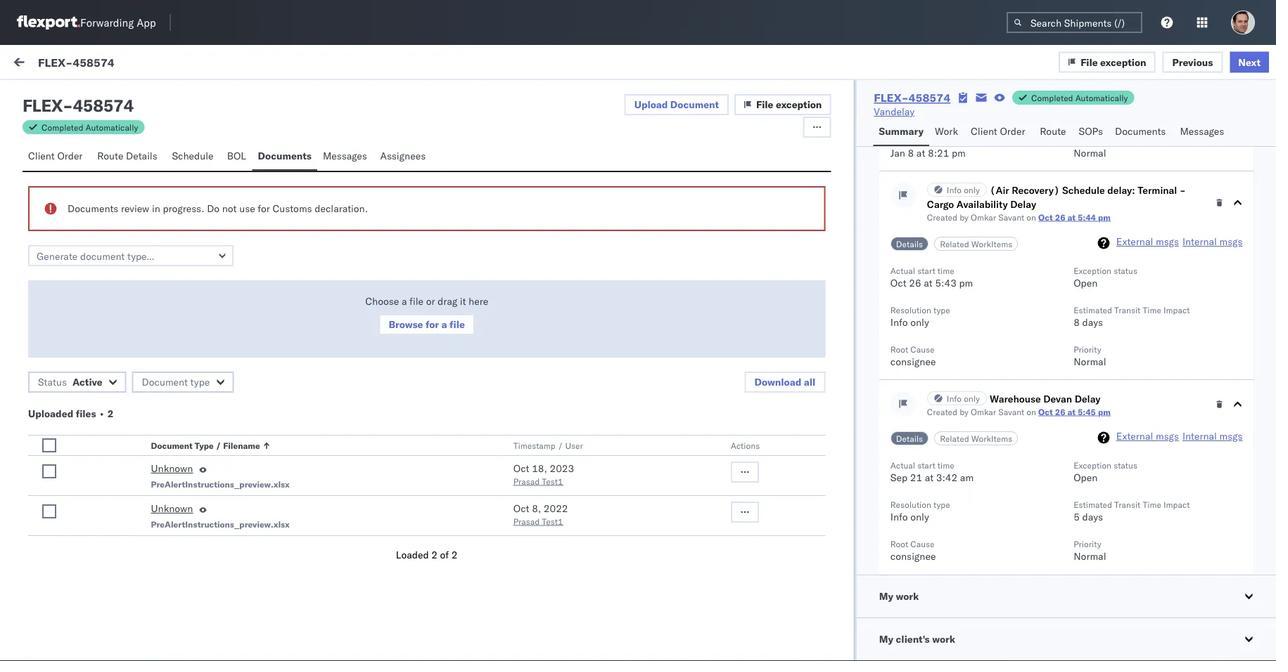 Task type: locate. For each thing, give the bounding box(es) containing it.
0 vertical spatial consignee
[[890, 356, 936, 368]]

2 impact from the top
[[1163, 500, 1190, 510]]

1 horizontal spatial automatically
[[1075, 93, 1128, 103]]

1 prasad from the top
[[513, 477, 540, 487]]

upload document
[[634, 98, 719, 111]]

1 26, from the top
[[453, 164, 468, 176]]

1 vertical spatial resolution type info only
[[890, 500, 950, 524]]

impact
[[1163, 305, 1190, 316], [1163, 500, 1190, 510]]

external (0) button
[[17, 83, 89, 110]]

schedule inside (air recovery) schedule delay: terminal - cargo availability delay
[[1062, 184, 1105, 197]]

external msgs button for (air recovery) schedule delay: terminal - cargo availability delay
[[1116, 236, 1179, 250]]

external msgs internal msgs for (air recovery) schedule delay: terminal - cargo availability delay
[[1116, 236, 1242, 248]]

impact for 8 days
[[1163, 305, 1190, 316]]

(0) inside 'button'
[[62, 89, 80, 102]]

route inside button
[[1040, 125, 1066, 138]]

1 edt from the top
[[542, 164, 560, 176]]

impact inside estimated transit time impact 5 days
[[1163, 500, 1190, 510]]

automatically
[[1075, 93, 1128, 103], [86, 122, 138, 133]]

drag
[[438, 295, 457, 308]]

0 horizontal spatial a
[[89, 240, 94, 252]]

1 vertical spatial exception status open
[[1073, 460, 1137, 484]]

type right "hold"
[[212, 367, 234, 379]]

completed down flex - 458574
[[42, 122, 83, 133]]

458574 down the my work button
[[1024, 628, 1060, 640]]

resize handle column header
[[411, 117, 428, 662], [691, 117, 708, 662], [971, 117, 988, 662], [1251, 117, 1268, 662]]

1 estimated from the top
[[1073, 305, 1112, 316]]

2 horizontal spatial delay
[[1074, 393, 1100, 406]]

estimated for 5 days
[[1073, 500, 1112, 510]]

automatically up sops on the right
[[1075, 93, 1128, 103]]

2 horizontal spatial documents
[[1115, 125, 1166, 138]]

estimated inside estimated transit time impact 8 days
[[1073, 305, 1112, 316]]

1 prealertinstructions_preview.xlsx from the top
[[151, 479, 290, 490]]

pm for latent messaging test.
[[525, 164, 540, 176]]

my work up client's on the right of the page
[[879, 591, 919, 603]]

route button
[[1034, 119, 1073, 146]]

external msgs button
[[1116, 236, 1179, 250], [1116, 431, 1179, 445]]

actual inside actual start time sep 21 at 3:42 am
[[890, 460, 915, 471]]

0 vertical spatial this
[[42, 472, 61, 484]]

at left 5:44
[[1067, 212, 1075, 223]]

details for sep
[[896, 434, 923, 444]]

0 vertical spatial related workitems
[[940, 239, 1012, 249]]

1 vertical spatial messages
[[323, 150, 367, 162]]

1 vertical spatial type
[[195, 441, 214, 451]]

start inside actual start time oct 26 at 5:43 pm
[[917, 266, 935, 276]]

flex- 458574 up 'recovery)'
[[994, 164, 1060, 176]]

2 vertical spatial delay
[[184, 444, 211, 456]]

8 inside estimated transit time impact 8 days
[[1073, 317, 1079, 329]]

type up contract
[[195, 441, 214, 451]]

2 edt from the top
[[542, 227, 560, 239]]

1 test1 from the top
[[542, 477, 563, 487]]

exception: up uploaded files ∙ 2
[[45, 367, 95, 379]]

related work item/shipment
[[995, 122, 1105, 133]]

test1 down 2023
[[542, 477, 563, 487]]

0 horizontal spatial 2
[[107, 408, 114, 420]]

1 days from the top
[[1082, 317, 1103, 329]]

1 created from the top
[[927, 212, 957, 223]]

0 vertical spatial oct 26, 2023, 5:45 pm edt
[[435, 445, 560, 457]]

import work
[[104, 58, 160, 70]]

external msgs button for warehouse devan delay
[[1116, 431, 1179, 445]]

1 resize handle column header from the left
[[411, 117, 428, 662]]

5 edt from the top
[[542, 536, 560, 549]]

1 vertical spatial resolution
[[890, 500, 931, 510]]

my left client's on the right of the page
[[879, 634, 893, 646]]

(0) for external (0)
[[62, 89, 80, 102]]

1 external msgs internal msgs from the top
[[1116, 236, 1242, 248]]

start for 26
[[917, 266, 935, 276]]

1 vertical spatial this
[[368, 535, 387, 548]]

client order button up latent
[[23, 144, 92, 171]]

1 vertical spatial document
[[142, 376, 188, 389]]

2 left of
[[431, 549, 438, 562]]

2 status from the top
[[1113, 460, 1137, 471]]

at inside actual start time sep 21 at 3:42 am
[[925, 472, 933, 484]]

1 vertical spatial details
[[896, 239, 923, 249]]

pm down warehouse devan delay
[[1098, 407, 1110, 418]]

0 vertical spatial resolution
[[890, 305, 931, 316]]

1 vertical spatial related workitems button
[[934, 432, 1018, 446]]

at down warehouse devan delay
[[1067, 407, 1075, 418]]

1 vertical spatial 26
[[909, 277, 921, 289]]

oct inside oct 18, 2023 prasad test1
[[513, 463, 529, 475]]

3 resize handle column header from the left
[[971, 117, 988, 662]]

edt for you
[[542, 536, 560, 549]]

forwarding app
[[80, 16, 156, 29]]

1 vertical spatial delay
[[1074, 393, 1100, 406]]

related workitems button
[[934, 237, 1018, 251], [934, 432, 1018, 446]]

pm right 8:21
[[951, 147, 965, 159]]

resolution for 26
[[890, 305, 931, 316]]

edt right 7:00
[[542, 227, 560, 239]]

2 cause from the top
[[910, 539, 934, 550]]

0 horizontal spatial file
[[756, 98, 773, 111]]

0 vertical spatial start
[[917, 266, 935, 276]]

2 time from the top
[[937, 460, 954, 471]]

pm right "7:22"
[[525, 164, 540, 176]]

normal down sops button
[[1073, 147, 1106, 159]]

2 prasad from the top
[[513, 517, 540, 527]]

1 vertical spatial flex- 458574
[[994, 445, 1060, 457]]

only up availability
[[964, 185, 980, 195]]

time for 5 days
[[1142, 500, 1161, 510]]

1 vertical spatial by
[[959, 407, 968, 418]]

26 down (air recovery) schedule delay: terminal - cargo availability delay
[[1055, 212, 1065, 223]]

details button up actual start time oct 26 at 5:43 pm
[[890, 237, 928, 251]]

1 root from the top
[[890, 344, 908, 355]]

1 vertical spatial on
[[1026, 407, 1036, 418]]

time
[[1142, 305, 1161, 316], [1142, 500, 1161, 510]]

we
[[42, 535, 56, 548]]

26 left 5:43
[[909, 277, 921, 289]]

for down 'or'
[[426, 319, 439, 331]]

0 vertical spatial 8
[[908, 147, 914, 159]]

by up actual start time sep 21 at 3:42 am
[[959, 407, 968, 418]]

test1 for 2023
[[542, 477, 563, 487]]

my for "my client's work" button
[[879, 634, 893, 646]]

1 vertical spatial start
[[917, 460, 935, 471]]

1 horizontal spatial flex-458574
[[874, 91, 950, 105]]

1 details button from the top
[[890, 237, 928, 251]]

26 down warehouse devan delay
[[1055, 407, 1065, 418]]

details for oct
[[896, 239, 923, 249]]

2 right the ∙ at the bottom left of page
[[107, 408, 114, 420]]

time for 3:42
[[937, 460, 954, 471]]

or
[[426, 295, 435, 308]]

time inside estimated transit time impact 5 days
[[1142, 500, 1161, 510]]

2 vertical spatial flex- 458574
[[994, 628, 1060, 640]]

exception status open
[[1073, 266, 1137, 289], [1073, 460, 1137, 484]]

1 vertical spatial external msgs button
[[1116, 431, 1179, 445]]

in
[[152, 203, 160, 215]]

external inside 'button'
[[23, 89, 59, 102]]

delay
[[1010, 198, 1036, 211], [1074, 393, 1100, 406], [184, 444, 211, 456]]

time up the 3:42
[[937, 460, 954, 471]]

2023, for you
[[471, 536, 498, 549]]

file
[[409, 295, 423, 308], [450, 319, 465, 331]]

oct 26 at 5:44 pm button
[[1038, 212, 1110, 223]]

edt
[[542, 164, 560, 176], [542, 227, 560, 239], [542, 290, 560, 303], [542, 445, 560, 457], [542, 536, 560, 549]]

0 horizontal spatial client
[[28, 150, 55, 162]]

file left 'or'
[[409, 295, 423, 308]]

0 vertical spatial external msgs button
[[1116, 236, 1179, 250]]

client order
[[971, 125, 1025, 138], [28, 150, 83, 162]]

devan
[[256, 535, 282, 548]]

days inside estimated transit time impact 5 days
[[1082, 511, 1103, 524]]

1 vertical spatial completed
[[42, 122, 83, 133]]

458574 down import
[[73, 95, 134, 116]]

1 flex- 458574 from the top
[[994, 164, 1060, 176]]

1 vertical spatial status
[[1113, 460, 1137, 471]]

info only
[[946, 185, 980, 195], [946, 394, 980, 404]]

info down actual start time oct 26 at 5:43 pm
[[890, 317, 908, 329]]

2 root cause consignee from the top
[[890, 539, 936, 563]]

delay inside (air recovery) schedule delay: terminal - cargo availability delay
[[1010, 198, 1036, 211]]

2 external msgs button from the top
[[1116, 431, 1179, 445]]

import work button
[[104, 58, 160, 70]]

document inside button
[[142, 376, 188, 389]]

it
[[460, 295, 466, 308]]

estimated inside estimated transit time impact 5 days
[[1073, 500, 1112, 510]]

2 test1 from the top
[[542, 517, 563, 527]]

flexport. image
[[17, 15, 80, 30]]

1 workitems from the top
[[971, 239, 1012, 249]]

days inside estimated transit time impact 8 days
[[1082, 317, 1103, 329]]

message
[[44, 122, 77, 133]]

schedule up 5:44
[[1062, 184, 1105, 197]]

2 details button from the top
[[890, 432, 928, 446]]

my for the my work button
[[879, 591, 893, 603]]

warehouse up the 'created by omkar savant on oct 26 at 5:45 pm'
[[989, 393, 1041, 406]]

2 actual from the top
[[890, 460, 915, 471]]

download all button
[[745, 372, 825, 393]]

21
[[910, 472, 922, 484]]

2 internal msgs button from the top
[[1182, 431, 1242, 445]]

1 internal msgs button from the top
[[1182, 236, 1242, 250]]

flex- 458574 down the my work button
[[994, 628, 1060, 640]]

my work inside button
[[879, 591, 919, 603]]

1 external msgs button from the top
[[1116, 236, 1179, 250]]

forwarding
[[80, 16, 134, 29]]

1 / from the left
[[216, 441, 221, 451]]

0 vertical spatial documents
[[1115, 125, 1166, 138]]

unknown for oct 18, 2023
[[151, 463, 193, 475]]

0 vertical spatial order
[[1000, 125, 1025, 138]]

are
[[59, 535, 73, 548]]

time
[[937, 266, 954, 276], [937, 460, 954, 471]]

priority normal down 5
[[1073, 539, 1106, 563]]

unknown link down document type / filename
[[151, 462, 193, 479]]

pm for a
[[525, 227, 540, 239]]

actual for sep
[[890, 460, 915, 471]]

0 vertical spatial status
[[1113, 266, 1137, 276]]

pm right '6:30'
[[525, 290, 540, 303]]

time inside actual start time sep 21 at 3:42 am
[[937, 460, 954, 471]]

2 pm from the top
[[525, 227, 540, 239]]

actual start time oct 26 at 5:43 pm
[[890, 266, 973, 289]]

work up external (0)
[[40, 54, 77, 74]]

2 exception: from the top
[[45, 444, 95, 456]]

created down cargo
[[927, 212, 957, 223]]

0 vertical spatial am
[[48, 240, 61, 252]]

2 26, from the top
[[453, 227, 468, 239]]

1 horizontal spatial completed automatically
[[1031, 93, 1128, 103]]

by
[[959, 212, 968, 223], [959, 407, 968, 418]]

upload document button
[[625, 94, 729, 115]]

1 vertical spatial normal
[[1073, 356, 1106, 368]]

order up latent
[[57, 150, 83, 162]]

consignee for 26
[[890, 356, 936, 368]]

1 on from the top
[[1026, 212, 1036, 223]]

resolution type info only down 21
[[890, 500, 950, 524]]

1 vertical spatial type
[[190, 376, 210, 389]]

1 pm from the top
[[525, 164, 540, 176]]

actual
[[890, 266, 915, 276], [890, 460, 915, 471]]

start inside actual start time sep 21 at 3:42 am
[[917, 460, 935, 471]]

0 vertical spatial by
[[959, 212, 968, 223]]

1 2023, from the top
[[471, 164, 498, 176]]

0 vertical spatial details button
[[890, 237, 928, 251]]

test1 inside oct 8, 2022 prasad test1
[[542, 517, 563, 527]]

am right i
[[48, 240, 61, 252]]

/ left filename
[[216, 441, 221, 451]]

customs right 'use' on the top left of page
[[273, 203, 312, 215]]

1 vertical spatial workitems
[[971, 434, 1012, 444]]

on up flex- 1854269
[[1026, 212, 1036, 223]]

1 vertical spatial am
[[960, 472, 973, 484]]

flex- down the my work button
[[994, 628, 1024, 640]]

1 vertical spatial internal
[[1182, 236, 1217, 248]]

2 oct 26, 2023, 5:45 pm edt from the top
[[435, 536, 560, 549]]

1 horizontal spatial file
[[450, 319, 465, 331]]

2 vertical spatial a
[[441, 319, 447, 331]]

1 open from the top
[[1073, 277, 1097, 289]]

2 exception status open from the top
[[1073, 460, 1137, 484]]

1 vertical spatial days
[[1082, 511, 1103, 524]]

1 exception from the top
[[1073, 266, 1111, 276]]

messaging
[[73, 177, 121, 189]]

1 horizontal spatial this
[[368, 535, 387, 548]]

1 vertical spatial actual
[[890, 460, 915, 471]]

at
[[916, 147, 925, 159], [1067, 212, 1075, 223], [924, 277, 932, 289], [1067, 407, 1075, 418], [925, 472, 933, 484]]

loaded
[[396, 549, 429, 562]]

status for 8 days
[[1113, 266, 1137, 276]]

flex- 458574 down the 'created by omkar savant on oct 26 at 5:45 pm'
[[994, 445, 1060, 457]]

details button for 21
[[890, 432, 928, 446]]

/
[[216, 441, 221, 451], [558, 441, 563, 451]]

1 vertical spatial root
[[890, 539, 908, 550]]

route inside button
[[97, 150, 123, 162]]

by for (air
[[959, 212, 968, 223]]

1 resolution type info only from the top
[[890, 305, 950, 329]]

workitems down created by omkar savant on oct 26 at 5:44 pm
[[971, 239, 1012, 249]]

customs left "hold"
[[144, 367, 185, 379]]

estimated for 8 days
[[1073, 305, 1112, 316]]

2 (0) from the left
[[131, 89, 150, 102]]

transit inside estimated transit time impact 5 days
[[1114, 500, 1140, 510]]

2 priority normal from the top
[[1073, 539, 1106, 563]]

customs
[[273, 203, 312, 215], [144, 367, 185, 379]]

2 estimated from the top
[[1073, 500, 1112, 510]]

impact inside estimated transit time impact 8 days
[[1163, 305, 1190, 316]]

2 priority from the top
[[1073, 539, 1101, 550]]

1 exception: from the top
[[45, 367, 95, 379]]

consignee for 21
[[890, 551, 936, 563]]

6:30
[[501, 290, 522, 303]]

warehouse up the 'great'
[[97, 444, 150, 456]]

devan up 'oct 26 at 5:45 pm' button
[[1043, 393, 1072, 406]]

Search Shipments (/) text field
[[1007, 12, 1142, 33]]

2 normal from the top
[[1073, 356, 1106, 368]]

a down drag
[[441, 319, 447, 331]]

flex- 458574
[[994, 164, 1060, 176], [994, 445, 1060, 457], [994, 628, 1060, 640]]

messages button
[[1174, 119, 1232, 146], [317, 144, 375, 171]]

prasad for 18,
[[513, 477, 540, 487]]

client order button
[[965, 119, 1034, 146], [23, 144, 92, 171]]

0 vertical spatial automatically
[[1075, 93, 1128, 103]]

pm up 18, in the bottom of the page
[[525, 445, 540, 457]]

days for 8 days
[[1082, 317, 1103, 329]]

None checkbox
[[42, 439, 56, 453], [42, 465, 56, 479], [42, 505, 56, 519], [42, 439, 56, 453], [42, 465, 56, 479], [42, 505, 56, 519]]

2 resolution from the top
[[890, 500, 931, 510]]

1 time from the top
[[937, 266, 954, 276]]

1 vertical spatial priority normal
[[1073, 539, 1106, 563]]

schedule left bol
[[172, 150, 214, 162]]

0 vertical spatial client
[[971, 125, 997, 138]]

1 related workitems button from the top
[[934, 237, 1018, 251]]

unknown down document type / filename
[[151, 463, 193, 475]]

time for 8 days
[[1142, 305, 1161, 316]]

on for devan
[[1026, 407, 1036, 418]]

exception status open for 5 days
[[1073, 460, 1137, 484]]

priority
[[1073, 344, 1101, 355], [1073, 539, 1101, 550]]

transit inside estimated transit time impact 8 days
[[1114, 305, 1140, 316]]

actual inside actual start time oct 26 at 5:43 pm
[[890, 266, 915, 276]]

oct 26, 2023, 7:22 pm edt
[[435, 164, 560, 176]]

at left 5:43
[[924, 277, 932, 289]]

0 vertical spatial unknown link
[[151, 462, 193, 479]]

prealertinstructions_preview.xlsx for oct 18, 2023
[[151, 479, 290, 490]]

client order right work button
[[971, 125, 1025, 138]]

client for client order button to the right
[[971, 125, 997, 138]]

transit for 8 days
[[1114, 305, 1140, 316]]

0 vertical spatial exception:
[[45, 367, 95, 379]]

1 vertical spatial automatically
[[86, 122, 138, 133]]

unknown link for oct 18, 2023
[[151, 462, 193, 479]]

internal for (air recovery) schedule delay: terminal - cargo availability delay
[[1182, 236, 1217, 248]]

0 vertical spatial info only
[[946, 185, 980, 195]]

documents for documents button to the left
[[258, 150, 312, 162]]

5:45 down oct 8, 2022 prasad test1
[[501, 536, 522, 549]]

a right choose
[[402, 295, 407, 308]]

1 impact from the top
[[1163, 305, 1190, 316]]

2 related workitems from the top
[[940, 434, 1012, 444]]

recovery)
[[1011, 184, 1059, 197]]

2 flex- 458574 from the top
[[994, 445, 1060, 457]]

assignees
[[380, 150, 426, 162]]

1 cause from the top
[[910, 344, 934, 355]]

0 vertical spatial details
[[126, 150, 157, 162]]

1 actual from the top
[[890, 266, 915, 276]]

1 vertical spatial exception
[[1073, 460, 1111, 471]]

type down the 3:42
[[933, 500, 950, 510]]

by down availability
[[959, 212, 968, 223]]

this inside 'we are notifying you that your shipment, k & k, devan has been delayed. this often may'
[[368, 535, 387, 548]]

time inside estimated transit time impact 8 days
[[1142, 305, 1161, 316]]

download
[[755, 376, 802, 389]]

cause
[[910, 344, 934, 355], [910, 539, 934, 550]]

external for (air recovery) schedule delay: terminal - cargo availability delay
[[1116, 236, 1153, 248]]

prasad inside oct 18, 2023 prasad test1
[[513, 477, 540, 487]]

1 priority normal from the top
[[1073, 344, 1106, 368]]

2 root from the top
[[890, 539, 908, 550]]

client order up latent
[[28, 150, 83, 162]]

days for 5 days
[[1082, 511, 1103, 524]]

0 vertical spatial prasad
[[513, 477, 540, 487]]

browse
[[389, 319, 423, 331]]

1 (0) from the left
[[62, 89, 80, 102]]

external for warehouse devan delay
[[1116, 431, 1153, 443]]

info only for (air
[[946, 185, 980, 195]]

1 vertical spatial file
[[450, 319, 465, 331]]

a right filing
[[89, 240, 94, 252]]

(0) up the message
[[62, 89, 80, 102]]

2 start from the top
[[917, 460, 935, 471]]

edt down oct 8, 2022 prasad test1
[[542, 536, 560, 549]]

edt up 2023
[[542, 445, 560, 457]]

status
[[1113, 266, 1137, 276], [1113, 460, 1137, 471]]

warehouse
[[989, 393, 1041, 406], [97, 444, 150, 456]]

exception for 8 days
[[1073, 266, 1111, 276]]

related up the 3:42
[[940, 434, 969, 444]]

pm right 5:43
[[959, 277, 973, 289]]

document
[[670, 98, 719, 111], [142, 376, 188, 389], [151, 441, 193, 451]]

1 related workitems from the top
[[940, 239, 1012, 249]]

26, for latent messaging test.
[[453, 164, 468, 176]]

unknown link
[[151, 462, 193, 479], [151, 502, 193, 519]]

2 workitems from the top
[[971, 434, 1012, 444]]

impact for 5 days
[[1163, 500, 1190, 510]]

0 horizontal spatial schedule
[[172, 150, 214, 162]]

2 days from the top
[[1082, 511, 1103, 524]]

info up cargo
[[946, 185, 961, 195]]

0 vertical spatial delay
[[1010, 198, 1036, 211]]

0 vertical spatial my work
[[14, 54, 77, 74]]

26 for warehouse
[[1055, 407, 1065, 418]]

messages up declaration.
[[323, 150, 367, 162]]

5 26, from the top
[[453, 536, 468, 549]]

2022
[[544, 503, 568, 515]]

import
[[104, 58, 134, 70]]

1 unknown link from the top
[[151, 462, 193, 479]]

5 pm from the top
[[525, 536, 540, 549]]

3 flex- 458574 from the top
[[994, 628, 1060, 640]]

unknown link down 'with this contract established, we partnership.'
[[151, 502, 193, 519]]

route up messaging on the left top
[[97, 150, 123, 162]]

delayed.
[[328, 535, 366, 548]]

2 open from the top
[[1073, 472, 1097, 484]]

1 vertical spatial internal msgs button
[[1182, 431, 1242, 445]]

1 status from the top
[[1113, 266, 1137, 276]]

internal inside button
[[94, 89, 129, 102]]

info only up the 'created by omkar savant on oct 26 at 5:45 pm'
[[946, 394, 980, 404]]

details inside route details button
[[126, 150, 157, 162]]

client for the leftmost client order button
[[28, 150, 55, 162]]

0 horizontal spatial my work
[[14, 54, 77, 74]]

2 transit from the top
[[1114, 500, 1140, 510]]

schedule
[[172, 150, 214, 162], [1062, 184, 1105, 197]]

0 horizontal spatial client order button
[[23, 144, 92, 171]]

exception down 5:44
[[1073, 266, 1111, 276]]

documents right bol button
[[258, 150, 312, 162]]

5:43
[[935, 277, 956, 289]]

on for recovery)
[[1026, 212, 1036, 223]]

2
[[107, 408, 114, 420], [431, 549, 438, 562], [452, 549, 458, 562]]

priority normal for 5
[[1073, 539, 1106, 563]]

pm for you
[[525, 536, 540, 549]]

automatically up route details
[[86, 122, 138, 133]]

0 vertical spatial route
[[1040, 125, 1066, 138]]

2 related workitems button from the top
[[934, 432, 1018, 446]]

workitems for am
[[971, 434, 1012, 444]]

0 vertical spatial estimated
[[1073, 305, 1112, 316]]

client up latent
[[28, 150, 55, 162]]

details up actual start time oct 26 at 5:43 pm
[[896, 239, 923, 249]]

1 start from the top
[[917, 266, 935, 276]]

flex- up vandelay
[[874, 91, 909, 105]]

2 info only from the top
[[946, 394, 980, 404]]

cargo
[[927, 198, 954, 211]]

1 consignee from the top
[[890, 356, 936, 368]]

client order for the leftmost client order button
[[28, 150, 83, 162]]

0 horizontal spatial /
[[216, 441, 221, 451]]

2 consignee from the top
[[890, 551, 936, 563]]

1 vertical spatial route
[[97, 150, 123, 162]]

status up estimated transit time impact 5 days
[[1113, 460, 1137, 471]]

documents for documents review in progress. do not use for customs declaration.
[[68, 203, 118, 215]]

sops
[[1079, 125, 1103, 138]]

declaration.
[[315, 203, 368, 215]]

my inside button
[[879, 591, 893, 603]]

1 info only from the top
[[946, 185, 980, 195]]

documents
[[1115, 125, 1166, 138], [258, 150, 312, 162], [68, 203, 118, 215]]

workitems down the 'created by omkar savant on oct 26 at 5:45 pm'
[[971, 434, 1012, 444]]

availability
[[956, 198, 1008, 211]]

test1
[[542, 477, 563, 487], [542, 517, 563, 527]]

resolution for 21
[[890, 500, 931, 510]]

1 vertical spatial file
[[756, 98, 773, 111]]

this
[[42, 472, 61, 484], [368, 535, 387, 548]]

3 2023, from the top
[[471, 290, 498, 303]]

0 vertical spatial type
[[933, 305, 950, 316]]

my work
[[14, 54, 77, 74], [879, 591, 919, 603]]

bol button
[[221, 144, 252, 171]]

1 resolution from the top
[[890, 305, 931, 316]]

route for route details
[[97, 150, 123, 162]]

1 transit from the top
[[1114, 305, 1140, 316]]

time inside actual start time oct 26 at 5:43 pm
[[937, 266, 954, 276]]

1 horizontal spatial devan
[[1043, 393, 1072, 406]]

start for 21
[[917, 460, 935, 471]]

1 priority from the top
[[1073, 344, 1101, 355]]

2 exception from the top
[[1073, 460, 1111, 471]]

0 vertical spatial warehouse
[[989, 393, 1041, 406]]

delay up created by omkar savant on oct 26 at 5:44 pm
[[1010, 198, 1036, 211]]

priority down estimated transit time impact 8 days
[[1073, 344, 1101, 355]]

(0) inside button
[[131, 89, 150, 102]]

(0) down import work "button"
[[131, 89, 150, 102]]

normal down 5
[[1073, 551, 1106, 563]]

external msgs internal msgs
[[1116, 236, 1242, 248], [1116, 431, 1242, 443]]

1 vertical spatial a
[[402, 295, 407, 308]]

5 2023, from the top
[[471, 536, 498, 549]]

root cause consignee for 21
[[890, 539, 936, 563]]

browse for a file button
[[379, 314, 475, 336]]

am right the 3:42
[[960, 472, 973, 484]]

for inside button
[[426, 319, 439, 331]]

exception up 5
[[1073, 460, 1111, 471]]

1 vertical spatial info only
[[946, 394, 980, 404]]

1 horizontal spatial 8
[[1073, 317, 1079, 329]]

1 root cause consignee from the top
[[890, 344, 936, 368]]

oct 18, 2023 prasad test1
[[513, 463, 574, 487]]

3 26, from the top
[[453, 290, 468, 303]]

458574
[[73, 55, 114, 69], [909, 91, 950, 105], [73, 95, 134, 116], [1024, 164, 1060, 176], [1024, 445, 1060, 457], [1024, 628, 1060, 640]]

transit for 5 days
[[1114, 500, 1140, 510]]

details up test.
[[126, 150, 157, 162]]

0 vertical spatial external msgs internal msgs
[[1116, 236, 1242, 248]]

established,
[[229, 472, 283, 484]]

root cause consignee for 26
[[890, 344, 936, 368]]

terminal
[[1137, 184, 1177, 197]]

open up 5
[[1073, 472, 1097, 484]]

0 vertical spatial flex-458574
[[38, 55, 114, 69]]

my client's work button
[[856, 619, 1276, 661]]

only down actual start time oct 26 at 5:43 pm
[[910, 317, 929, 329]]

improve
[[207, 240, 242, 252]]

completed automatically down flex - 458574
[[42, 122, 138, 133]]

priority normal for 8
[[1073, 344, 1106, 368]]

exception: up is at the bottom
[[45, 444, 95, 456]]

related left route button
[[995, 122, 1024, 133]]

my inside "my client's work" button
[[879, 634, 893, 646]]

cause for 21
[[910, 539, 934, 550]]

5:45 up oct 18, 2023 prasad test1
[[501, 445, 522, 457]]

1 horizontal spatial customs
[[273, 203, 312, 215]]

0 vertical spatial created
[[927, 212, 957, 223]]

2 external msgs internal msgs from the top
[[1116, 431, 1242, 443]]

(0)
[[62, 89, 80, 102], [131, 89, 150, 102]]

2 by from the top
[[959, 407, 968, 418]]

2 time from the top
[[1142, 500, 1161, 510]]

test1 inside oct 18, 2023 prasad test1
[[542, 477, 563, 487]]

edt right "7:22"
[[542, 164, 560, 176]]

prasad inside oct 8, 2022 prasad test1
[[513, 517, 540, 527]]

completed
[[1031, 93, 1073, 103], [42, 122, 83, 133]]

i am filing a commendation report to improve
[[42, 240, 242, 252]]

3 normal from the top
[[1073, 551, 1106, 563]]

2 2023, from the top
[[471, 227, 498, 239]]

1 time from the top
[[1142, 305, 1161, 316]]

pm
[[525, 164, 540, 176], [525, 227, 540, 239], [525, 290, 540, 303], [525, 445, 540, 457], [525, 536, 540, 549]]

related workitems for pm
[[940, 239, 1012, 249]]

1 by from the top
[[959, 212, 968, 223]]

1 exception status open from the top
[[1073, 266, 1137, 289]]



Task type: describe. For each thing, give the bounding box(es) containing it.
0 horizontal spatial file exception
[[756, 98, 822, 111]]

route details button
[[92, 144, 166, 171]]

flex- 458574 for oct 26, 2023, 5:45 pm edt
[[994, 445, 1060, 457]]

has
[[285, 535, 301, 548]]

estimated transit time impact 8 days
[[1073, 305, 1190, 329]]

∙
[[98, 408, 105, 420]]

pm right 5:44
[[1098, 212, 1110, 223]]

0 horizontal spatial completed automatically
[[42, 122, 138, 133]]

previous button
[[1163, 52, 1223, 73]]

1 horizontal spatial client order button
[[965, 119, 1034, 146]]

open for 5
[[1073, 472, 1097, 484]]

document type button
[[132, 372, 234, 393]]

0 vertical spatial unknown
[[97, 367, 141, 379]]

internal msgs button for warehouse devan delay
[[1182, 431, 1242, 445]]

oct 26, 2023, 6:30 pm edt
[[435, 290, 560, 303]]

only down 21
[[910, 511, 929, 524]]

0 horizontal spatial this
[[42, 472, 61, 484]]

internal for warehouse devan delay
[[1182, 431, 1217, 443]]

0 vertical spatial type
[[212, 367, 234, 379]]

related workitems button for sep 21 at 3:42 am
[[934, 432, 1018, 446]]

1 oct 26, 2023, 5:45 pm edt from the top
[[435, 445, 560, 457]]

unknown for oct 8, 2022
[[151, 503, 193, 515]]

bol
[[227, 150, 246, 162]]

0 vertical spatial exception
[[1100, 56, 1146, 68]]

4 resize handle column header from the left
[[1251, 117, 1268, 662]]

0 horizontal spatial 8
[[908, 147, 914, 159]]

actions
[[731, 441, 760, 451]]

458574 up vandelay
[[909, 91, 950, 105]]

(air
[[989, 184, 1009, 197]]

0 vertical spatial file exception
[[1081, 56, 1146, 68]]

documents review in progress. do not use for customs declaration.
[[68, 203, 368, 215]]

choose
[[365, 295, 399, 308]]

Generate document type... text field
[[28, 246, 234, 267]]

flex- down created by omkar savant on oct 26 at 5:44 pm
[[994, 227, 1024, 239]]

documents for the rightmost documents button
[[1115, 125, 1166, 138]]

may
[[395, 549, 414, 562]]

- inside (air recovery) schedule delay: terminal - cargo availability delay
[[1179, 184, 1185, 197]]

timestamp / user
[[513, 441, 583, 451]]

pm inside actual start time oct 26 at 5:43 pm
[[959, 277, 973, 289]]

upload
[[634, 98, 668, 111]]

(0) for internal (0)
[[131, 89, 150, 102]]

internal (0)
[[94, 89, 150, 102]]

edt for a
[[542, 227, 560, 239]]

5
[[1073, 511, 1079, 524]]

flex-458574 link
[[874, 91, 950, 105]]

status
[[38, 376, 67, 389]]

normal for schedule
[[1073, 356, 1106, 368]]

0 horizontal spatial messages
[[323, 150, 367, 162]]

work inside button
[[896, 591, 919, 603]]

document type
[[142, 376, 210, 389]]

26 inside actual start time oct 26 at 5:43 pm
[[909, 277, 921, 289]]

1 horizontal spatial completed
[[1031, 93, 1073, 103]]

exception status open for 8 days
[[1073, 266, 1137, 289]]

open for 8
[[1073, 277, 1097, 289]]

4 pm from the top
[[525, 445, 540, 457]]

1 horizontal spatial messages button
[[1174, 119, 1232, 146]]

actual for oct
[[890, 266, 915, 276]]

edt for latent messaging test.
[[542, 164, 560, 176]]

by for warehouse
[[959, 407, 968, 418]]

2 / from the left
[[558, 441, 563, 451]]

work inside button
[[935, 125, 958, 138]]

info only for warehouse
[[946, 394, 980, 404]]

created for warehouse devan delay
[[927, 407, 957, 418]]

2023, for latent messaging test.
[[471, 164, 498, 176]]

internal msgs button for (air recovery) schedule delay: terminal - cargo availability delay
[[1182, 236, 1242, 250]]

flex- down the 'created by omkar savant on oct 26 at 5:45 pm'
[[994, 445, 1024, 457]]

2 vertical spatial 5:45
[[501, 536, 522, 549]]

you
[[117, 535, 133, 548]]

oct inside oct 8, 2022 prasad test1
[[513, 503, 529, 515]]

great
[[82, 472, 105, 484]]

review
[[121, 203, 149, 215]]

4 2023, from the top
[[471, 445, 498, 457]]

prealertinstructions_preview.xlsx for oct 8, 2022
[[151, 520, 290, 530]]

2 for of
[[452, 549, 458, 562]]

8:21
[[928, 147, 949, 159]]

warehouse devan delay
[[989, 393, 1100, 406]]

26, for a
[[453, 227, 468, 239]]

notifying
[[75, 535, 115, 548]]

summary
[[879, 125, 924, 138]]

info down "sep"
[[890, 511, 908, 524]]

partnership.
[[42, 486, 97, 498]]

files
[[76, 408, 96, 420]]

order for the leftmost client order button
[[57, 150, 83, 162]]

assignees button
[[375, 144, 434, 171]]

4 edt from the top
[[542, 445, 560, 457]]

next button
[[1230, 52, 1269, 73]]

0 vertical spatial completed automatically
[[1031, 93, 1128, 103]]

latent
[[42, 177, 71, 189]]

at inside actual start time oct 26 at 5:43 pm
[[924, 277, 932, 289]]

workitems for pm
[[971, 239, 1012, 249]]

work inside button
[[932, 634, 955, 646]]

schedule inside button
[[172, 150, 214, 162]]

am inside actual start time sep 21 at 3:42 am
[[960, 472, 973, 484]]

458574 down forwarding app link
[[73, 55, 114, 69]]

work left item/shipment
[[1026, 122, 1045, 133]]

use
[[239, 203, 255, 215]]

1 vertical spatial flex-458574
[[874, 91, 950, 105]]

latent messaging test.
[[42, 177, 143, 189]]

oct inside actual start time oct 26 at 5:43 pm
[[890, 277, 906, 289]]

2 resize handle column header from the left
[[691, 117, 708, 662]]

related for (air
[[940, 239, 969, 249]]

only up the 'created by omkar savant on oct 26 at 5:45 pm'
[[964, 394, 980, 404]]

flex - 458574
[[23, 95, 134, 116]]

0 horizontal spatial exception
[[776, 98, 822, 111]]

prasad for 8,
[[513, 517, 540, 527]]

client order for client order button to the right
[[971, 125, 1025, 138]]

estimated transit time impact 5 days
[[1073, 500, 1190, 524]]

a inside button
[[441, 319, 447, 331]]

we are notifying you that your shipment, k & k, devan has been delayed. this often may
[[42, 535, 414, 562]]

all
[[804, 376, 816, 389]]

your
[[156, 535, 176, 548]]

flex
[[23, 95, 63, 116]]

458574 down the 'created by omkar savant on oct 26 at 5:45 pm'
[[1024, 445, 1060, 457]]

0 vertical spatial 5:45
[[1077, 407, 1096, 418]]

info up the 'created by omkar savant on oct 26 at 5:45 pm'
[[946, 394, 961, 404]]

exception for 5 days
[[1073, 460, 1111, 471]]

report
[[165, 240, 193, 252]]

exception: for exception: unknown customs hold type
[[45, 367, 95, 379]]

1854269
[[1024, 227, 1066, 239]]

1 vertical spatial customs
[[144, 367, 185, 379]]

sep
[[890, 472, 907, 484]]

related for warehouse
[[940, 434, 969, 444]]

document type / filename button
[[148, 438, 485, 452]]

flex- 458574 for oct 26, 2023, 7:22 pm edt
[[994, 164, 1060, 176]]

1 horizontal spatial a
[[402, 295, 407, 308]]

0 horizontal spatial documents button
[[252, 144, 317, 171]]

not
[[222, 203, 237, 215]]

i
[[42, 240, 45, 252]]

26, for you
[[453, 536, 468, 549]]

type for sep 21 at 3:42 am
[[933, 500, 950, 510]]

unknown link for oct 8, 2022
[[151, 502, 193, 519]]

priority for 5
[[1073, 539, 1101, 550]]

exception: unknown customs hold type
[[45, 367, 234, 379]]

458574 up 'recovery)'
[[1024, 164, 1060, 176]]

type inside button
[[195, 441, 214, 451]]

0 horizontal spatial completed
[[42, 122, 83, 133]]

1 vertical spatial 5:45
[[501, 445, 522, 457]]

type for oct 26 at 5:43 pm
[[933, 305, 950, 316]]

0 horizontal spatial delay
[[184, 444, 211, 456]]

2023, for a
[[471, 227, 498, 239]]

3 pm from the top
[[525, 290, 540, 303]]

timestamp / user button
[[511, 438, 703, 452]]

4 26, from the top
[[453, 445, 468, 457]]

priority for 8
[[1073, 344, 1101, 355]]

resolution type info only for 21
[[890, 500, 950, 524]]

oct 8, 2022 prasad test1
[[513, 503, 568, 527]]

time for 5:43
[[937, 266, 954, 276]]

status for 5 days
[[1113, 460, 1137, 471]]

contract
[[189, 472, 226, 484]]

2023
[[550, 463, 574, 475]]

user
[[565, 441, 583, 451]]

3:42
[[936, 472, 957, 484]]

resolution type info only for 26
[[890, 305, 950, 329]]

k
[[225, 535, 232, 548]]

created by omkar savant on oct 26 at 5:45 pm
[[927, 407, 1110, 418]]

route details
[[97, 150, 157, 162]]

external (0)
[[23, 89, 80, 102]]

1 vertical spatial devan
[[152, 444, 182, 456]]

external msgs internal msgs for warehouse devan delay
[[1116, 431, 1242, 443]]

details button for 26
[[890, 237, 928, 251]]

0 horizontal spatial messages button
[[317, 144, 375, 171]]

document for document type
[[142, 376, 188, 389]]

0 horizontal spatial work
[[136, 58, 160, 70]]

document for document type / filename
[[151, 441, 193, 451]]

related workitems for am
[[940, 434, 1012, 444]]

0 vertical spatial a
[[89, 240, 94, 252]]

flex- up external (0)
[[38, 55, 73, 69]]

at left 8:21
[[916, 147, 925, 159]]

summary button
[[873, 119, 929, 146]]

vandelay link
[[874, 105, 915, 119]]

1 normal from the top
[[1073, 147, 1106, 159]]

item/shipment
[[1047, 122, 1105, 133]]

root for sep
[[890, 539, 908, 550]]

previous
[[1172, 56, 1213, 68]]

timestamp
[[513, 441, 556, 451]]

uploaded files ∙ 2
[[28, 408, 114, 420]]

test.
[[123, 177, 143, 189]]

2 for ∙
[[107, 408, 114, 420]]

0 horizontal spatial am
[[48, 240, 61, 252]]

this
[[170, 472, 186, 484]]

0 horizontal spatial for
[[258, 203, 270, 215]]

vandelay
[[874, 106, 915, 118]]

with
[[148, 472, 167, 484]]

forwarding app link
[[17, 15, 156, 30]]

test1 for 2022
[[542, 517, 563, 527]]

3 edt from the top
[[542, 290, 560, 303]]

route for route
[[1040, 125, 1066, 138]]

0 vertical spatial messages
[[1180, 125, 1224, 138]]

flex- 1854269
[[994, 227, 1066, 239]]

1 horizontal spatial documents button
[[1109, 119, 1174, 146]]

0 vertical spatial file
[[1081, 56, 1098, 68]]

loaded 2 of 2
[[396, 549, 458, 562]]

progress.
[[163, 203, 204, 215]]

0 vertical spatial my
[[14, 54, 36, 74]]

file inside button
[[450, 319, 465, 331]]

5:44
[[1077, 212, 1096, 223]]

oct 26, 2023, 7:00 pm edt
[[435, 227, 560, 239]]

flex- up (air in the right top of the page
[[994, 164, 1024, 176]]

0 vertical spatial file
[[409, 295, 423, 308]]

with this contract established, we partnership.
[[42, 472, 298, 498]]

choose a file or drag it here
[[365, 295, 488, 308]]

status active
[[38, 376, 102, 389]]

been
[[303, 535, 325, 548]]

1 vertical spatial warehouse
[[97, 444, 150, 456]]

type inside button
[[190, 376, 210, 389]]

0 vertical spatial related
[[995, 122, 1024, 133]]

0 vertical spatial document
[[670, 98, 719, 111]]

1 horizontal spatial 2
[[431, 549, 438, 562]]

&
[[234, 535, 241, 548]]

we
[[286, 472, 298, 484]]

exception: for exception: warehouse devan delay
[[45, 444, 95, 456]]

related workitems button for oct 26 at 5:43 pm
[[934, 237, 1018, 251]]

work button
[[929, 119, 965, 146]]

is
[[64, 472, 71, 484]]



Task type: vqa. For each thing, say whether or not it's contained in the screenshot.


